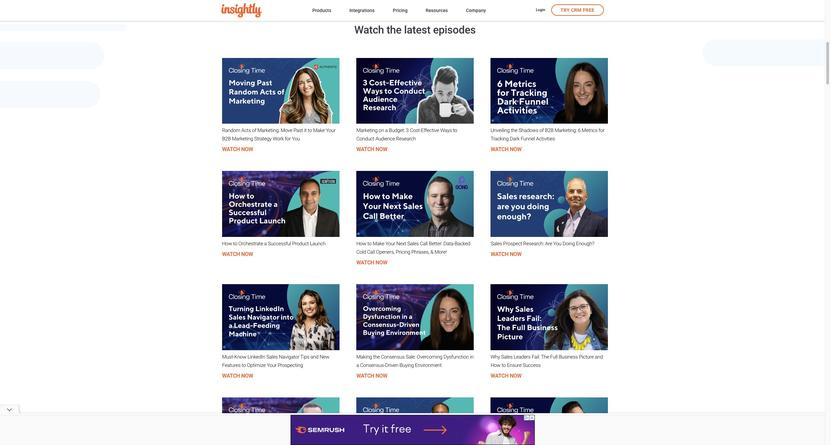 Task type: locate. For each thing, give the bounding box(es) containing it.
watch down orchestrate
[[222, 251, 240, 258]]

to inside random acts of marketing: move past it to make your b2b marketing strategy work for you
[[308, 128, 312, 134]]

now down openers,
[[376, 260, 388, 266]]

watch now link down ensure
[[491, 373, 522, 380]]

to left ensure
[[502, 363, 506, 369]]

picture
[[579, 354, 594, 360]]

the
[[387, 23, 402, 36], [511, 128, 518, 134], [373, 354, 380, 360]]

2 vertical spatial the
[[373, 354, 380, 360]]

environment
[[415, 363, 442, 369]]

try
[[561, 7, 570, 13]]

marketing up conduct
[[357, 128, 378, 134]]

now down orchestrate
[[241, 251, 253, 258]]

1 and from the left
[[311, 354, 319, 360]]

watch now link down random
[[222, 147, 253, 153]]

0 vertical spatial b2b
[[545, 128, 554, 134]]

3
[[406, 128, 409, 134]]

watch
[[222, 147, 240, 153], [357, 147, 375, 153], [491, 147, 509, 153], [222, 251, 240, 258], [491, 251, 509, 258], [357, 260, 375, 266], [222, 373, 240, 380], [357, 373, 375, 380], [491, 373, 509, 380]]

now down consensus-
[[376, 373, 388, 380]]

watch down consensus-
[[357, 373, 375, 380]]

1 horizontal spatial make
[[373, 241, 385, 247]]

watch now down consensus-
[[357, 373, 388, 380]]

0 vertical spatial marketing
[[357, 128, 378, 134]]

marketing: left 6
[[555, 128, 577, 134]]

insightly logo image
[[221, 3, 262, 18]]

watch for how to make your next sales call better: data-backed cold call openers, pricing phrases, & more!
[[357, 260, 375, 266]]

a down making
[[357, 363, 359, 369]]

fail:
[[532, 354, 540, 360]]

of
[[252, 128, 256, 134], [540, 128, 544, 134]]

of up 'activities'
[[540, 128, 544, 134]]

to right ways
[[453, 128, 457, 134]]

how inside why sales leaders fail: the full business picture and how to ensure success
[[491, 363, 501, 369]]

pricing up the watch the latest episodes
[[393, 8, 408, 13]]

the for consensus
[[373, 354, 380, 360]]

in
[[470, 354, 474, 360]]

0 horizontal spatial marketing
[[232, 136, 253, 142]]

watch now down prospect
[[491, 251, 522, 258]]

to left next
[[368, 241, 372, 247]]

the inside making the consensus sale: overcoming dysfunction in a consensus-driven buying environment
[[373, 354, 380, 360]]

1 horizontal spatial the
[[387, 23, 402, 36]]

how down why
[[491, 363, 501, 369]]

watch down tracking
[[491, 147, 509, 153]]

episode 71 image
[[357, 398, 474, 446]]

b2b inside random acts of marketing: move past it to make your b2b marketing strategy work for you
[[222, 136, 231, 142]]

watch now link down tracking
[[491, 147, 522, 153]]

2 horizontal spatial your
[[386, 241, 395, 247]]

make inside random acts of marketing: move past it to make your b2b marketing strategy work for you
[[313, 128, 325, 134]]

for right the metrics
[[599, 128, 605, 134]]

1 vertical spatial for
[[285, 136, 291, 142]]

1 vertical spatial pricing
[[396, 249, 411, 256]]

how
[[222, 241, 232, 247], [357, 241, 367, 247], [491, 363, 501, 369]]

watch now down cold
[[357, 260, 388, 266]]

watch down features
[[222, 373, 240, 380]]

0 vertical spatial your
[[326, 128, 336, 134]]

watch now
[[222, 147, 253, 153], [357, 147, 388, 153], [491, 147, 522, 153], [222, 251, 253, 258], [491, 251, 522, 258], [357, 260, 388, 266], [222, 373, 253, 380], [357, 373, 388, 380], [491, 373, 522, 380]]

watch down random
[[222, 147, 240, 153]]

orchestrate
[[239, 241, 263, 247]]

how left orchestrate
[[222, 241, 232, 247]]

make inside "how to make your next sales call better: data-backed cold call openers, pricing phrases, & more!"
[[373, 241, 385, 247]]

backed
[[455, 241, 471, 247]]

now for consensus
[[376, 373, 388, 380]]

1 vertical spatial marketing
[[232, 136, 253, 142]]

how up cold
[[357, 241, 367, 247]]

to inside "how to make your next sales call better: data-backed cold call openers, pricing phrases, & more!"
[[368, 241, 372, 247]]

0 horizontal spatial the
[[373, 354, 380, 360]]

now down audience
[[376, 147, 388, 153]]

b2b down random
[[222, 136, 231, 142]]

0 vertical spatial the
[[387, 23, 402, 36]]

2 marketing: from the left
[[555, 128, 577, 134]]

watch now link down consensus-
[[357, 373, 388, 380]]

1 horizontal spatial a
[[357, 363, 359, 369]]

a right on
[[385, 128, 388, 134]]

the up consensus-
[[373, 354, 380, 360]]

launch
[[310, 241, 326, 247]]

watch now link down prospect
[[491, 251, 522, 258]]

of inside random acts of marketing: move past it to make your b2b marketing strategy work for you
[[252, 128, 256, 134]]

of inside unveiling the shadows of b2b marketing: 6 metrics for tracking dark funnel activities
[[540, 128, 544, 134]]

the inside unveiling the shadows of b2b marketing: 6 metrics for tracking dark funnel activities
[[511, 128, 518, 134]]

watch down cold
[[357, 260, 375, 266]]

now for research:
[[510, 251, 522, 258]]

watch now link down features
[[222, 373, 253, 380]]

0 horizontal spatial of
[[252, 128, 256, 134]]

0 vertical spatial a
[[385, 128, 388, 134]]

you
[[292, 136, 300, 142], [554, 241, 562, 247]]

0 horizontal spatial and
[[311, 354, 319, 360]]

how for how to orchestrate a successful product launch
[[222, 241, 232, 247]]

the down pricing link
[[387, 23, 402, 36]]

company
[[466, 8, 486, 13]]

0 horizontal spatial you
[[292, 136, 300, 142]]

watch now down ensure
[[491, 373, 522, 380]]

1 horizontal spatial and
[[595, 354, 603, 360]]

now down optimize
[[241, 373, 253, 380]]

0 horizontal spatial your
[[267, 363, 277, 369]]

of right acts
[[252, 128, 256, 134]]

the up dark
[[511, 128, 518, 134]]

0 vertical spatial for
[[599, 128, 605, 134]]

episode 78 image
[[222, 58, 340, 124]]

watch for marketing on a budget: 3 cost-effective ways to conduct audience research
[[357, 147, 375, 153]]

1 horizontal spatial b2b
[[545, 128, 554, 134]]

must-
[[222, 354, 234, 360]]

cost-
[[410, 128, 421, 134]]

watch now for how to make your next sales call better: data-backed cold call openers, pricing phrases, & more!
[[357, 260, 388, 266]]

how inside "how to make your next sales call better: data-backed cold call openers, pricing phrases, & more!"
[[357, 241, 367, 247]]

0 vertical spatial pricing
[[393, 8, 408, 13]]

0 vertical spatial call
[[420, 241, 428, 247]]

1 horizontal spatial of
[[540, 128, 544, 134]]

acts
[[242, 128, 251, 134]]

2 vertical spatial your
[[267, 363, 277, 369]]

watch now link down orchestrate
[[222, 251, 253, 258]]

b2b up 'activities'
[[545, 128, 554, 134]]

watch for why sales leaders fail: the full business picture and how to ensure success
[[491, 373, 509, 380]]

episode 34 image
[[222, 398, 340, 446]]

you right are
[[554, 241, 562, 247]]

1 vertical spatial b2b
[[222, 136, 231, 142]]

episodes
[[433, 23, 476, 36]]

2 horizontal spatial how
[[491, 363, 501, 369]]

a
[[385, 128, 388, 134], [264, 241, 267, 247], [357, 363, 359, 369]]

leaders
[[514, 354, 531, 360]]

episode 77 image
[[357, 58, 474, 124]]

make up openers,
[[373, 241, 385, 247]]

1 vertical spatial make
[[373, 241, 385, 247]]

call
[[420, 241, 428, 247], [367, 249, 375, 256]]

episode 40 image
[[357, 285, 474, 351]]

marketing: inside unveiling the shadows of b2b marketing: 6 metrics for tracking dark funnel activities
[[555, 128, 577, 134]]

now down acts
[[241, 147, 253, 153]]

watch now for marketing on a budget: 3 cost-effective ways to conduct audience research
[[357, 147, 388, 153]]

success
[[523, 363, 541, 369]]

2 vertical spatial a
[[357, 363, 359, 369]]

2 of from the left
[[540, 128, 544, 134]]

2 horizontal spatial a
[[385, 128, 388, 134]]

watch now down features
[[222, 373, 253, 380]]

now
[[241, 147, 253, 153], [376, 147, 388, 153], [510, 147, 522, 153], [241, 251, 253, 258], [510, 251, 522, 258], [376, 260, 388, 266], [241, 373, 253, 380], [376, 373, 388, 380], [510, 373, 522, 380]]

1 vertical spatial a
[[264, 241, 267, 247]]

now for leaders
[[510, 373, 522, 380]]

episode 74 image
[[357, 171, 474, 237]]

pricing
[[393, 8, 408, 13], [396, 249, 411, 256]]

0 horizontal spatial for
[[285, 136, 291, 142]]

marketing:
[[258, 128, 280, 134], [555, 128, 577, 134]]

b2b
[[545, 128, 554, 134], [222, 136, 231, 142]]

watch now link for why sales leaders fail: the full business picture and how to ensure success
[[491, 373, 522, 380]]

now for a
[[376, 147, 388, 153]]

watch now link down cold
[[357, 260, 388, 266]]

watch now link for marketing on a budget: 3 cost-effective ways to conduct audience research
[[357, 147, 388, 153]]

sales up phrases,
[[408, 241, 419, 247]]

1 of from the left
[[252, 128, 256, 134]]

you inside random acts of marketing: move past it to make your b2b marketing strategy work for you
[[292, 136, 300, 142]]

watch now for making the consensus sale: overcoming dysfunction in a consensus-driven buying environment
[[357, 373, 388, 380]]

next
[[397, 241, 406, 247]]

call up phrases,
[[420, 241, 428, 247]]

pricing down next
[[396, 249, 411, 256]]

sale:
[[406, 354, 416, 360]]

your
[[326, 128, 336, 134], [386, 241, 395, 247], [267, 363, 277, 369]]

call right cold
[[367, 249, 375, 256]]

now down ensure
[[510, 373, 522, 380]]

1 vertical spatial the
[[511, 128, 518, 134]]

know
[[234, 354, 247, 360]]

1 horizontal spatial marketing
[[357, 128, 378, 134]]

your up openers,
[[386, 241, 395, 247]]

make right it
[[313, 128, 325, 134]]

0 vertical spatial you
[[292, 136, 300, 142]]

marketing down acts
[[232, 136, 253, 142]]

0 horizontal spatial b2b
[[222, 136, 231, 142]]

now for of
[[241, 147, 253, 153]]

conduct
[[357, 136, 375, 142]]

now down dark
[[510, 147, 522, 153]]

watch down prospect
[[491, 251, 509, 258]]

1 vertical spatial call
[[367, 249, 375, 256]]

watch for how to orchestrate a successful product launch
[[222, 251, 240, 258]]

make
[[313, 128, 325, 134], [373, 241, 385, 247]]

1 vertical spatial your
[[386, 241, 395, 247]]

how to orchestrate a successful product launch
[[222, 241, 326, 247]]

marketing: inside random acts of marketing: move past it to make your b2b marketing strategy work for you
[[258, 128, 280, 134]]

prospecting
[[278, 363, 303, 369]]

tips
[[301, 354, 310, 360]]

on
[[379, 128, 384, 134]]

1 horizontal spatial for
[[599, 128, 605, 134]]

1 marketing: from the left
[[258, 128, 280, 134]]

for down move
[[285, 136, 291, 142]]

marketing inside random acts of marketing: move past it to make your b2b marketing strategy work for you
[[232, 136, 253, 142]]

full
[[551, 354, 558, 360]]

watch now link down conduct
[[357, 147, 388, 153]]

1 horizontal spatial marketing:
[[555, 128, 577, 134]]

you down past
[[292, 136, 300, 142]]

marketing
[[357, 128, 378, 134], [232, 136, 253, 142]]

your inside random acts of marketing: move past it to make your b2b marketing strategy work for you
[[326, 128, 336, 134]]

2 horizontal spatial the
[[511, 128, 518, 134]]

now for linkedin
[[241, 373, 253, 380]]

sales right the linkedin
[[267, 354, 278, 360]]

your right it
[[326, 128, 336, 134]]

login link
[[536, 7, 546, 13]]

the for shadows
[[511, 128, 518, 134]]

watch now for sales prospect research: are you doing enough?
[[491, 251, 522, 258]]

work
[[273, 136, 284, 142]]

random acts of marketing: move past it to make your b2b marketing strategy work for you
[[222, 128, 336, 142]]

past
[[294, 128, 303, 134]]

1 horizontal spatial call
[[420, 241, 428, 247]]

free
[[583, 7, 595, 13]]

sales
[[408, 241, 419, 247], [491, 241, 502, 247], [267, 354, 278, 360], [501, 354, 513, 360]]

1 vertical spatial you
[[554, 241, 562, 247]]

openers,
[[376, 249, 395, 256]]

tracking
[[491, 136, 509, 142]]

watch for must-know linkedin sales navigator tips and new features to optimize your prospecting
[[222, 373, 240, 380]]

0 vertical spatial make
[[313, 128, 325, 134]]

watch now link for unveiling the shadows of b2b marketing: 6 metrics for tracking dark funnel activities
[[491, 147, 522, 153]]

now for shadows
[[510, 147, 522, 153]]

to right it
[[308, 128, 312, 134]]

watch now down conduct
[[357, 147, 388, 153]]

and right tips in the left of the page
[[311, 354, 319, 360]]

watch now down orchestrate
[[222, 251, 253, 258]]

research
[[396, 136, 416, 142]]

0 horizontal spatial make
[[313, 128, 325, 134]]

1 horizontal spatial how
[[357, 241, 367, 247]]

are
[[546, 241, 553, 247]]

must-know linkedin sales navigator tips and new features to optimize your prospecting
[[222, 354, 330, 369]]

sales left prospect
[[491, 241, 502, 247]]

and right picture at the right bottom of the page
[[595, 354, 603, 360]]

pricing inside "how to make your next sales call better: data-backed cold call openers, pricing phrases, & more!"
[[396, 249, 411, 256]]

now down prospect
[[510, 251, 522, 258]]

1 horizontal spatial your
[[326, 128, 336, 134]]

0 horizontal spatial how
[[222, 241, 232, 247]]

watch now for how to orchestrate a successful product launch
[[222, 251, 253, 258]]

watch now down tracking
[[491, 147, 522, 153]]

episode 33 image
[[491, 398, 608, 446]]

resources link
[[426, 6, 448, 15]]

watch now down random
[[222, 147, 253, 153]]

marketing: up strategy
[[258, 128, 280, 134]]

product
[[292, 241, 309, 247]]

watch down conduct
[[357, 147, 375, 153]]

it
[[304, 128, 307, 134]]

sales up ensure
[[501, 354, 513, 360]]

to down know
[[242, 363, 246, 369]]

watch down ensure
[[491, 373, 509, 380]]

your right optimize
[[267, 363, 277, 369]]

why
[[491, 354, 500, 360]]

0 horizontal spatial marketing:
[[258, 128, 280, 134]]

0 horizontal spatial call
[[367, 249, 375, 256]]

2 and from the left
[[595, 354, 603, 360]]

driven
[[385, 363, 399, 369]]

a left successful
[[264, 241, 267, 247]]

research:
[[524, 241, 544, 247]]



Task type: describe. For each thing, give the bounding box(es) containing it.
sales prospect research: are you doing enough?
[[491, 241, 595, 247]]

watch now for unveiling the shadows of b2b marketing: 6 metrics for tracking dark funnel activities
[[491, 147, 522, 153]]

overcoming
[[417, 354, 443, 360]]

better:
[[429, 241, 443, 247]]

watch for random acts of marketing: move past it to make your b2b marketing strategy work for you
[[222, 147, 240, 153]]

how to make your next sales call better: data-backed cold call openers, pricing phrases, & more!
[[357, 241, 471, 256]]

watch now link for making the consensus sale: overcoming dysfunction in a consensus-driven buying environment
[[357, 373, 388, 380]]

random
[[222, 128, 240, 134]]

watch
[[355, 23, 384, 36]]

now for orchestrate
[[241, 251, 253, 258]]

episode 76 image
[[491, 58, 608, 124]]

watch now for why sales leaders fail: the full business picture and how to ensure success
[[491, 373, 522, 380]]

watch now link for sales prospect research: are you doing enough?
[[491, 251, 522, 258]]

audience
[[376, 136, 395, 142]]

why sales leaders fail: the full business picture and how to ensure success
[[491, 354, 603, 369]]

crm
[[571, 7, 582, 13]]

watch now link for random acts of marketing: move past it to make your b2b marketing strategy work for you
[[222, 147, 253, 153]]

a inside marketing on a budget: 3 cost-effective ways to conduct audience research
[[385, 128, 388, 134]]

optimize
[[247, 363, 266, 369]]

episode 35 image
[[491, 285, 608, 351]]

more!
[[435, 249, 447, 256]]

episode 72 image
[[222, 285, 340, 351]]

features
[[222, 363, 241, 369]]

dark
[[510, 136, 520, 142]]

6
[[578, 128, 581, 134]]

watch now link for how to make your next sales call better: data-backed cold call openers, pricing phrases, & more!
[[357, 260, 388, 266]]

watch for sales prospect research: are you doing enough?
[[491, 251, 509, 258]]

sales inside why sales leaders fail: the full business picture and how to ensure success
[[501, 354, 513, 360]]

shadows
[[519, 128, 539, 134]]

try crm free button
[[552, 4, 604, 16]]

business
[[559, 354, 578, 360]]

strategy
[[254, 136, 272, 142]]

cold
[[357, 249, 366, 256]]

new
[[320, 354, 330, 360]]

watch the latest episodes
[[355, 23, 476, 36]]

for inside random acts of marketing: move past it to make your b2b marketing strategy work for you
[[285, 136, 291, 142]]

the for latest
[[387, 23, 402, 36]]

unveiling the shadows of b2b marketing: 6 metrics for tracking dark funnel activities
[[491, 128, 605, 142]]

successful
[[268, 241, 291, 247]]

to inside marketing on a budget: 3 cost-effective ways to conduct audience research
[[453, 128, 457, 134]]

products
[[313, 8, 332, 13]]

data-
[[444, 241, 455, 247]]

watch now link for must-know linkedin sales navigator tips and new features to optimize your prospecting
[[222, 373, 253, 380]]

to left orchestrate
[[233, 241, 237, 247]]

enough?
[[576, 241, 595, 247]]

linkedin
[[248, 354, 265, 360]]

activities
[[536, 136, 555, 142]]

1 horizontal spatial you
[[554, 241, 562, 247]]

and inside why sales leaders fail: the full business picture and how to ensure success
[[595, 354, 603, 360]]

funnel
[[521, 136, 535, 142]]

now for make
[[376, 260, 388, 266]]

watch for unveiling the shadows of b2b marketing: 6 metrics for tracking dark funnel activities
[[491, 147, 509, 153]]

watch now link for how to orchestrate a successful product launch
[[222, 251, 253, 258]]

doing
[[563, 241, 575, 247]]

dysfunction
[[444, 354, 469, 360]]

making
[[357, 354, 372, 360]]

sales inside "how to make your next sales call better: data-backed cold call openers, pricing phrases, & more!"
[[408, 241, 419, 247]]

to inside why sales leaders fail: the full business picture and how to ensure success
[[502, 363, 506, 369]]

to inside must-know linkedin sales navigator tips and new features to optimize your prospecting
[[242, 363, 246, 369]]

consensus-
[[360, 363, 385, 369]]

episode 75 image
[[222, 171, 340, 237]]

ensure
[[507, 363, 522, 369]]

pricing link
[[393, 6, 408, 15]]

integrations
[[350, 8, 375, 13]]

move
[[281, 128, 293, 134]]

watch now for must-know linkedin sales navigator tips and new features to optimize your prospecting
[[222, 373, 253, 380]]

company link
[[466, 6, 486, 15]]

prospect
[[504, 241, 522, 247]]

watch for making the consensus sale: overcoming dysfunction in a consensus-driven buying environment
[[357, 373, 375, 380]]

ways
[[441, 128, 452, 134]]

and inside must-know linkedin sales navigator tips and new features to optimize your prospecting
[[311, 354, 319, 360]]

resources
[[426, 8, 448, 13]]

integrations link
[[350, 6, 375, 15]]

effective
[[421, 128, 439, 134]]

products link
[[313, 6, 332, 15]]

metrics
[[582, 128, 598, 134]]

0 horizontal spatial a
[[264, 241, 267, 247]]

sales inside must-know linkedin sales navigator tips and new features to optimize your prospecting
[[267, 354, 278, 360]]

watch now for random acts of marketing: move past it to make your b2b marketing strategy work for you
[[222, 147, 253, 153]]

try crm free link
[[552, 4, 604, 16]]

navigator
[[279, 354, 300, 360]]

for inside unveiling the shadows of b2b marketing: 6 metrics for tracking dark funnel activities
[[599, 128, 605, 134]]

the
[[541, 354, 549, 360]]

marketing inside marketing on a budget: 3 cost-effective ways to conduct audience research
[[357, 128, 378, 134]]

consensus
[[381, 354, 405, 360]]

your inside must-know linkedin sales navigator tips and new features to optimize your prospecting
[[267, 363, 277, 369]]

phrases,
[[412, 249, 430, 256]]

episode 73 image
[[491, 171, 608, 237]]

&
[[431, 249, 434, 256]]

buying
[[400, 363, 414, 369]]

budget:
[[389, 128, 405, 134]]

making the consensus sale: overcoming dysfunction in a consensus-driven buying environment
[[357, 354, 474, 369]]

try crm free
[[561, 7, 595, 13]]

marketing on a budget: 3 cost-effective ways to conduct audience research
[[357, 128, 457, 142]]

login
[[536, 8, 546, 12]]

how for how to make your next sales call better: data-backed cold call openers, pricing phrases, & more!
[[357, 241, 367, 247]]

insightly logo link
[[221, 3, 302, 18]]

unveiling
[[491, 128, 510, 134]]

your inside "how to make your next sales call better: data-backed cold call openers, pricing phrases, & more!"
[[386, 241, 395, 247]]

latest
[[404, 23, 431, 36]]

a inside making the consensus sale: overcoming dysfunction in a consensus-driven buying environment
[[357, 363, 359, 369]]

b2b inside unveiling the shadows of b2b marketing: 6 metrics for tracking dark funnel activities
[[545, 128, 554, 134]]



Task type: vqa. For each thing, say whether or not it's contained in the screenshot.
Watch Now LINK associated with How to Make Your Next Sales Call Better: Data-Backed Cold Call Openers, Pricing Phrases, & More!
yes



